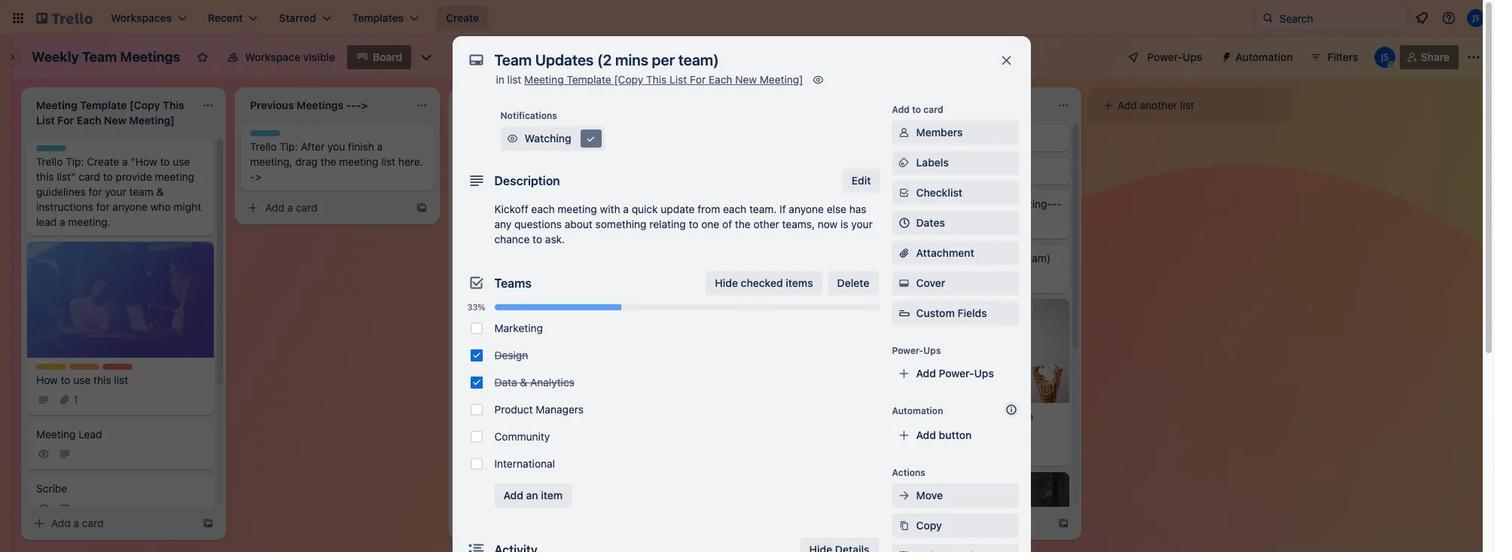 Task type: vqa. For each thing, say whether or not it's contained in the screenshot.
the 0
no



Task type: describe. For each thing, give the bounding box(es) containing it.
card for the trello tip: create a "how to use this list" card to provide meeting guidelines for your team & instructions for anyone who might lead a meeting. link
[[82, 517, 104, 530]]

2 next from the left
[[769, 197, 791, 210]]

this
[[646, 73, 667, 86]]

analytics
[[530, 376, 575, 389]]

drag
[[295, 155, 318, 168]]

add a card link for trello tip: create a "how to use this list" card to provide meeting guidelines for your team & instructions for anyone who might lead a meeting.
[[27, 513, 196, 534]]

team for january 30th 'text field''s scribe link
[[464, 252, 490, 264]]

list right another
[[1181, 99, 1195, 112]]

add power-ups
[[916, 367, 994, 380]]

data
[[495, 376, 517, 389]]

add an item button
[[495, 484, 572, 508]]

show menu image
[[1467, 50, 1482, 65]]

a inside trello tip: after you finish a meeting, drag the meeting list here. ->
[[377, 140, 383, 153]]

product managers
[[495, 403, 584, 416]]

scribe link for january 16th text box on the top
[[883, 157, 1070, 185]]

meeting,
[[250, 155, 293, 168]]

watching button
[[501, 127, 605, 151]]

topic clusters - making our content more... clustery
[[464, 501, 596, 529]]

(2 for scribe link for january 16th text box on the top ---discuss during next meeting--- link
[[965, 252, 975, 264]]

add power-ups link
[[892, 362, 1019, 386]]

mins for january 30th 'text field''s scribe link
[[550, 252, 573, 264]]

3 ---discuss during next meeting--- from the left
[[892, 197, 1062, 210]]

create inside button
[[446, 11, 479, 24]]

sm image inside cover link
[[897, 276, 912, 291]]

meeting lead for meeting lead link associated with january 16th text box on the top
[[892, 131, 958, 144]]

watching
[[525, 132, 572, 145]]

0 vertical spatial for
[[89, 185, 102, 198]]

meeting lead link for january 30th 'text field'
[[455, 124, 642, 151]]

item
[[541, 489, 563, 502]]

[copy
[[614, 73, 644, 86]]

weekly team meetings
[[32, 49, 180, 65]]

members link
[[892, 121, 1019, 145]]

meeting up january 30th 'text field'
[[524, 73, 564, 86]]

lead for meeting lead link related to january 30th 'text field'
[[506, 131, 530, 144]]

(2 for ---discuss during next meeting--- link corresponding to january 30th 'text field''s scribe link
[[537, 252, 547, 264]]

each
[[709, 73, 733, 86]]

about
[[565, 218, 593, 231]]

trello for trello tip: create a "how to use this list" card to provide meeting guidelines for your team & instructions for anyone who might lead a meeting.
[[36, 155, 63, 168]]

0 horizontal spatial power-ups
[[892, 345, 941, 356]]

visible
[[303, 50, 335, 63]]

meeting lead for meeting lead link related to january 30th 'text field'
[[464, 131, 530, 144]]

updates for scribe link for january 16th text box on the top
[[921, 252, 962, 264]]

share button
[[1400, 45, 1459, 69]]

card for meeting lead link associated with january 16th text box on the top
[[938, 517, 960, 530]]

update
[[661, 203, 695, 215]]

questions
[[515, 218, 562, 231]]

meeting down the notifications
[[464, 131, 504, 144]]

delete
[[837, 276, 870, 289]]

provide
[[116, 170, 152, 183]]

in
[[496, 73, 505, 86]]

here.
[[398, 155, 423, 168]]

- inside trello tip: after you finish a meeting, drag the meeting list here. ->
[[250, 170, 255, 183]]

seminar
[[506, 321, 545, 334]]

copy
[[916, 519, 942, 532]]

sm image inside scribe link
[[57, 501, 72, 516]]

pr update
[[678, 306, 730, 319]]

community
[[495, 430, 550, 443]]

3 discuss from the left
[[907, 197, 945, 210]]

create from template… image for team updates (2 mins per team)
[[1058, 518, 1070, 530]]

use inside trello tip: create a "how to use this list" card to provide meeting guidelines for your team & instructions for anyone who might lead a meeting.
[[173, 155, 190, 168]]

attachment button
[[892, 241, 1019, 265]]

might
[[174, 200, 201, 213]]

per for scribe link for january 16th text box on the top
[[1004, 252, 1020, 264]]

is
[[841, 218, 849, 231]]

any
[[495, 218, 512, 231]]

team for scribe link for january 16th text box on the top
[[892, 252, 918, 264]]

the
[[1015, 410, 1034, 423]]

content
[[464, 516, 501, 529]]

meeting inside kickoff each meeting with a quick update from each team. if anyone else has any questions about something relating to one of the other teams, now is your chance to ask.
[[558, 203, 597, 215]]

remote work campaign: the scoop
[[892, 410, 1034, 438]]

add a card link for trello tip: after you finish a meeting, drag the meeting list here. ->
[[241, 197, 410, 218]]

something
[[596, 218, 647, 231]]

2 6/6 from the left
[[716, 272, 730, 283]]

to left one
[[689, 218, 699, 231]]

clustery
[[541, 516, 580, 529]]

data & analytics
[[495, 376, 575, 389]]

add another list
[[1118, 99, 1195, 112]]

design
[[495, 349, 528, 362]]

"how
[[131, 155, 157, 168]]

sm image inside copy link
[[897, 518, 912, 533]]

- inside topic clusters - making our content more... clustery
[[535, 501, 539, 513]]

add another list link
[[1095, 93, 1288, 118]]

how to use this list
[[36, 373, 128, 386]]

0 horizontal spatial meeting lead link
[[27, 421, 214, 469]]

hide
[[715, 276, 738, 289]]

after
[[301, 140, 325, 153]]

in list meeting template [copy this list for each new meeting]
[[496, 73, 803, 86]]

add button button
[[892, 423, 1019, 448]]

remote
[[892, 410, 929, 423]]

custom
[[916, 307, 955, 319]]

sm image inside scribe link
[[36, 501, 51, 516]]

meeting down add to card
[[892, 131, 932, 144]]

sm image inside labels link
[[897, 155, 912, 170]]

chance
[[495, 233, 530, 246]]

other
[[754, 218, 780, 231]]

checked
[[741, 276, 783, 289]]

---discuss during next meeting--- link for scribe link for january 16th text box on the top
[[883, 191, 1070, 239]]

create button
[[437, 6, 488, 30]]

2 ---discuss during next meeting--- link from the left
[[669, 191, 862, 239]]

2 during from the left
[[733, 197, 766, 210]]

meeting- for scribe link for january 16th text box on the top ---discuss during next meeting--- link
[[1008, 197, 1052, 210]]

sm image inside checklist link
[[897, 185, 912, 200]]

meeting inside trello tip: after you finish a meeting, drag the meeting list here. ->
[[339, 155, 379, 168]]

1 horizontal spatial power-
[[939, 367, 975, 380]]

list right 'in'
[[507, 73, 522, 86]]

at
[[559, 306, 569, 319]]

from
[[698, 203, 720, 215]]

to right "how
[[160, 155, 170, 168]]

list
[[670, 73, 687, 86]]

create from template… image
[[416, 202, 428, 214]]

work
[[932, 410, 957, 423]]

new
[[735, 73, 757, 86]]

mins for scribe link for january 16th text box on the top
[[978, 252, 1001, 264]]

teams
[[495, 276, 532, 290]]

trello tip: create a "how to use this list" card to provide meeting guidelines for your team & instructions for anyone who might lead a meeting.
[[36, 155, 201, 228]]

campaign:
[[960, 410, 1012, 423]]

managers
[[536, 403, 584, 416]]

button
[[939, 429, 972, 441]]

create inside trello tip: create a "how to use this list" card to provide meeting guidelines for your team & instructions for anyone who might lead a meeting.
[[87, 155, 119, 168]]

1 each from the left
[[531, 203, 555, 215]]

1 vertical spatial &
[[520, 376, 528, 389]]

create from template… image for scribe
[[202, 518, 214, 530]]

an
[[526, 489, 538, 502]]

labels link
[[892, 151, 1019, 175]]

0 horizontal spatial lead
[[79, 428, 102, 440]]

teams,
[[782, 218, 815, 231]]

product
[[495, 403, 533, 416]]

lead
[[36, 215, 57, 228]]

lead for meeting lead link associated with january 16th text box on the top
[[934, 131, 958, 144]]

sm image inside "members" link
[[897, 125, 912, 140]]

your inside trello tip: create a "how to use this list" card to provide meeting guidelines for your team & instructions for anyone who might lead a meeting.
[[105, 185, 126, 198]]

custom fields button
[[892, 306, 1019, 321]]

jacob simon (jacobsimon16) image
[[1375, 47, 1396, 68]]

kickoff
[[495, 203, 529, 215]]

meetings
[[120, 49, 180, 65]]

1 vertical spatial ups
[[924, 345, 941, 356]]

your inside kickoff each meeting with a quick update from each team. if anyone else has any questions about something relating to one of the other teams, now is your chance to ask.
[[852, 218, 873, 231]]

pr update link
[[669, 299, 862, 326]]

card for trello tip: after you finish a meeting, drag the meeting list here. -> link
[[296, 201, 318, 214]]

move link
[[892, 484, 1019, 508]]

to up members
[[912, 104, 922, 115]]

for
[[690, 73, 706, 86]]

relating
[[650, 218, 686, 231]]

marketing
[[495, 322, 543, 335]]

strategic influence at work: training seminar takeaways
[[464, 306, 600, 334]]

1 during from the left
[[520, 197, 552, 210]]

ups inside button
[[1183, 50, 1203, 63]]

0 horizontal spatial scribe
[[36, 482, 67, 495]]

power-ups inside button
[[1148, 50, 1203, 63]]

clusters
[[493, 501, 532, 513]]

cover link
[[892, 271, 1019, 295]]

list right how
[[114, 373, 128, 386]]

Previous Meetings ---> text field
[[241, 93, 407, 118]]

automation button
[[1215, 45, 1302, 69]]

add a card for trello tip: after you finish a meeting, drag the meeting list here. ->
[[265, 201, 318, 214]]



Task type: locate. For each thing, give the bounding box(es) containing it.
0 horizontal spatial meeting-
[[580, 197, 624, 210]]

1 horizontal spatial meeting-
[[794, 197, 838, 210]]

per up cover link
[[1004, 252, 1020, 264]]

0 notifications image
[[1413, 9, 1431, 27]]

1 next from the left
[[555, 197, 577, 210]]

how
[[36, 373, 58, 386]]

2 horizontal spatial scribe link
[[883, 157, 1070, 185]]

Meeting Template [Copy This List For Each New Meeting] text field
[[27, 93, 193, 133]]

2 team) from the left
[[1023, 252, 1051, 264]]

0 horizontal spatial mins
[[550, 252, 573, 264]]

meeting
[[524, 73, 564, 86], [464, 131, 504, 144], [892, 131, 932, 144], [36, 428, 76, 440]]

training
[[464, 321, 503, 334]]

2 team updates (2 mins per team) from the left
[[892, 252, 1051, 264]]

automation down 'search' image
[[1236, 50, 1293, 63]]

meeting lead down the notifications
[[464, 131, 530, 144]]

0 horizontal spatial per
[[576, 252, 592, 264]]

this
[[36, 170, 54, 183], [94, 373, 111, 386]]

2 horizontal spatial ---discuss during next meeting---
[[892, 197, 1062, 210]]

of
[[723, 218, 732, 231]]

list left here. at the top left
[[381, 155, 396, 168]]

attachment
[[916, 246, 975, 259]]

0 vertical spatial power-
[[1148, 50, 1183, 63]]

sm image inside 6/6 link
[[699, 270, 714, 286]]

strategic influence at work: training seminar takeaways link
[[455, 299, 642, 362]]

per down about
[[576, 252, 592, 264]]

add
[[1118, 99, 1137, 112], [892, 104, 910, 115], [265, 201, 285, 214], [916, 367, 936, 380], [916, 429, 936, 441], [504, 489, 524, 502], [51, 517, 71, 530], [907, 517, 926, 530]]

2 horizontal spatial during
[[947, 197, 980, 210]]

0 horizontal spatial next
[[555, 197, 577, 210]]

sm image
[[505, 131, 520, 146], [583, 131, 599, 146], [678, 216, 693, 231], [464, 270, 479, 286], [485, 270, 500, 286], [57, 392, 72, 407], [892, 444, 907, 459], [913, 444, 928, 459], [897, 488, 912, 503], [36, 501, 51, 516], [887, 516, 903, 531], [897, 548, 912, 552]]

1 horizontal spatial &
[[520, 376, 528, 389]]

anyone down team
[[113, 200, 148, 213]]

this left the "list"" at the left top of the page
[[36, 170, 54, 183]]

6/6 for meeting lead link associated with january 16th text box on the top
[[930, 272, 944, 283]]

& up who
[[156, 185, 164, 198]]

workspace visible
[[245, 50, 335, 63]]

scoop
[[892, 425, 923, 438]]

1 down how to use this list
[[74, 394, 78, 405]]

>
[[255, 170, 262, 183]]

1 mins from the left
[[550, 252, 573, 264]]

meeting-
[[580, 197, 624, 210], [794, 197, 838, 210], [1008, 197, 1052, 210]]

1 horizontal spatial mins
[[978, 252, 1001, 264]]

board link
[[347, 45, 411, 69]]

Board name text field
[[24, 45, 188, 69]]

1 horizontal spatial create
[[446, 11, 479, 24]]

add a card link
[[241, 197, 410, 218], [27, 513, 196, 534], [883, 513, 1052, 534]]

1 vertical spatial create
[[87, 155, 119, 168]]

trello inside trello tip: create a "how to use this list" card to provide meeting guidelines for your team & instructions for anyone who might lead a meeting.
[[36, 155, 63, 168]]

2 horizontal spatial meeting
[[558, 203, 597, 215]]

ups
[[1183, 50, 1203, 63], [924, 345, 941, 356], [975, 367, 994, 380]]

card inside trello tip: create a "how to use this list" card to provide meeting guidelines for your team & instructions for anyone who might lead a meeting.
[[79, 170, 100, 183]]

move
[[916, 489, 943, 502]]

your down provide
[[105, 185, 126, 198]]

1 horizontal spatial ---discuss during next meeting---
[[678, 197, 848, 210]]

add a card for trello tip: create a "how to use this list" card to provide meeting guidelines for your team & instructions for anyone who might lead a meeting.
[[51, 517, 104, 530]]

another
[[1140, 99, 1178, 112]]

actions
[[892, 467, 926, 478]]

---discuss during next meeting--- up other
[[678, 197, 848, 210]]

0 horizontal spatial meeting lead
[[36, 428, 102, 440]]

guidelines
[[36, 185, 86, 198]]

meeting- for second ---discuss during next meeting--- link from the right
[[794, 197, 838, 210]]

0 vertical spatial &
[[156, 185, 164, 198]]

(2 down ask.
[[537, 252, 547, 264]]

to left provide
[[103, 170, 113, 183]]

sm image inside add a card link
[[887, 516, 903, 531]]

team
[[129, 185, 154, 198]]

use right "how
[[173, 155, 190, 168]]

hide checked items
[[715, 276, 813, 289]]

scribe link for january 30th 'text field'
[[455, 157, 642, 185]]

meeting.
[[68, 215, 111, 228]]

a
[[377, 140, 383, 153], [122, 155, 128, 168], [287, 201, 293, 214], [623, 203, 629, 215], [60, 215, 65, 228], [73, 517, 79, 530], [929, 517, 935, 530]]

2 per from the left
[[1004, 252, 1020, 264]]

workspace
[[245, 50, 301, 63]]

add button
[[916, 429, 972, 441]]

pr
[[678, 306, 691, 319]]

6/6 down 'attachment'
[[930, 272, 944, 283]]

1 discuss from the left
[[479, 197, 517, 210]]

0 horizontal spatial anyone
[[113, 200, 148, 213]]

0 horizontal spatial 6/6
[[502, 272, 516, 283]]

list inside trello tip: after you finish a meeting, drag the meeting list here. ->
[[381, 155, 396, 168]]

1 vertical spatial your
[[852, 218, 873, 231]]

6/6 up update
[[716, 272, 730, 283]]

automation inside button
[[1236, 50, 1293, 63]]

scribe
[[464, 164, 495, 177], [892, 164, 923, 177], [36, 482, 67, 495]]

updates up cover
[[921, 252, 962, 264]]

tip: inside trello tip: after you finish a meeting, drag the meeting list here. ->
[[280, 140, 298, 153]]

1 vertical spatial use
[[73, 373, 91, 386]]

each up of
[[723, 203, 747, 215]]

primary element
[[0, 0, 1495, 36]]

team up 33%
[[464, 252, 490, 264]]

January 30th text field
[[455, 93, 621, 118]]

0 horizontal spatial your
[[105, 185, 126, 198]]

meeting lead down how to use this list
[[36, 428, 102, 440]]

1 vertical spatial 1
[[930, 445, 934, 457]]

power- down custom
[[892, 345, 924, 356]]

ups up add another list link
[[1183, 50, 1203, 63]]

trello inside trello tip: after you finish a meeting, drag the meeting list here. ->
[[250, 140, 277, 153]]

add a card
[[265, 201, 318, 214], [51, 517, 104, 530], [907, 517, 960, 530]]

kickoff each meeting with a quick update from each team. if anyone else has any questions about something relating to one of the other teams, now is your chance to ask.
[[495, 203, 873, 246]]

0 horizontal spatial power-
[[892, 345, 924, 356]]

1 vertical spatial power-ups
[[892, 345, 941, 356]]

0 vertical spatial use
[[173, 155, 190, 168]]

0 horizontal spatial 1
[[74, 394, 78, 405]]

trello up the "list"" at the left top of the page
[[36, 155, 63, 168]]

1 down add button
[[930, 445, 934, 457]]

1 horizontal spatial each
[[723, 203, 747, 215]]

create from template… image
[[202, 518, 214, 530], [1058, 518, 1070, 530]]

1 (2 from the left
[[537, 252, 547, 264]]

next up other
[[769, 197, 791, 210]]

2 horizontal spatial lead
[[934, 131, 958, 144]]

team updates (2 mins per team) up cover link
[[892, 252, 1051, 264]]

per for january 30th 'text field''s scribe link
[[576, 252, 592, 264]]

6/6 down chance
[[502, 272, 516, 283]]

team) for scribe link for january 16th text box on the top
[[1023, 252, 1051, 264]]

lead
[[506, 131, 530, 144], [934, 131, 958, 144], [79, 428, 102, 440]]

our
[[580, 501, 596, 513]]

3 next from the left
[[983, 197, 1005, 210]]

anyone inside trello tip: create a "how to use this list" card to provide meeting guidelines for your team & instructions for anyone who might lead a meeting.
[[113, 200, 148, 213]]

search image
[[1263, 12, 1275, 24]]

---discuss during next meeting--- up dates button
[[892, 197, 1062, 210]]

1 horizontal spatial discuss
[[693, 197, 731, 210]]

0 horizontal spatial add a card link
[[27, 513, 196, 534]]

jacob simon (jacobsimon16) image
[[1468, 9, 1486, 27]]

the inside kickoff each meeting with a quick update from each team. if anyone else has any questions about something relating to one of the other teams, now is your chance to ask.
[[735, 218, 751, 231]]

during up other
[[733, 197, 766, 210]]

during
[[520, 197, 552, 210], [733, 197, 766, 210], [947, 197, 980, 210]]

1 horizontal spatial create from template… image
[[1058, 518, 1070, 530]]

0 horizontal spatial during
[[520, 197, 552, 210]]

team
[[82, 49, 117, 65], [464, 252, 490, 264], [892, 252, 918, 264]]

2 horizontal spatial add a card
[[907, 517, 960, 530]]

2 vertical spatial ups
[[975, 367, 994, 380]]

team right weekly in the top of the page
[[82, 49, 117, 65]]

1 ---discuss during next meeting--- from the left
[[464, 197, 634, 210]]

0 horizontal spatial create from template… image
[[202, 518, 214, 530]]

mins down ask.
[[550, 252, 573, 264]]

the right of
[[735, 218, 751, 231]]

workspace visible button
[[218, 45, 344, 69]]

2 horizontal spatial discuss
[[907, 197, 945, 210]]

1 horizontal spatial scribe link
[[455, 157, 642, 185]]

1 vertical spatial tip:
[[66, 155, 84, 168]]

meeting inside trello tip: create a "how to use this list" card to provide meeting guidelines for your team & instructions for anyone who might lead a meeting.
[[155, 170, 194, 183]]

1 meeting- from the left
[[580, 197, 624, 210]]

with
[[600, 203, 620, 215]]

filters button
[[1305, 45, 1363, 69]]

meeting lead up labels on the right top of the page
[[892, 131, 958, 144]]

0 vertical spatial your
[[105, 185, 126, 198]]

2 vertical spatial meeting
[[558, 203, 597, 215]]

2 (2 from the left
[[965, 252, 975, 264]]

scribe for scribe link for january 16th text box on the top
[[892, 164, 923, 177]]

meeting down how
[[36, 428, 76, 440]]

team)
[[595, 252, 623, 264], [1023, 252, 1051, 264]]

1 horizontal spatial (2
[[965, 252, 975, 264]]

power- up another
[[1148, 50, 1183, 63]]

2 horizontal spatial power-
[[1148, 50, 1183, 63]]

2 vertical spatial power-
[[939, 367, 975, 380]]

1 horizontal spatial meeting
[[339, 155, 379, 168]]

6/6 link
[[669, 245, 862, 293]]

ups up campaign:
[[975, 367, 994, 380]]

edit
[[852, 174, 871, 187]]

tip: up meeting,
[[280, 140, 298, 153]]

star or unstar board image
[[197, 51, 209, 63]]

tip: for after
[[280, 140, 298, 153]]

trello for trello tip: after you finish a meeting, drag the meeting list here. ->
[[250, 140, 277, 153]]

2 create from template… image from the left
[[1058, 518, 1070, 530]]

cover
[[916, 276, 946, 289]]

to right how
[[61, 373, 70, 386]]

0 horizontal spatial scribe link
[[27, 475, 214, 523]]

tip: for create
[[66, 155, 84, 168]]

scribe link
[[455, 157, 642, 185], [883, 157, 1070, 185], [27, 475, 214, 523]]

1 horizontal spatial updates
[[921, 252, 962, 264]]

(2 up cover link
[[965, 252, 975, 264]]

Search field
[[1275, 7, 1407, 29]]

1 horizontal spatial team updates (2 mins per team)
[[892, 252, 1051, 264]]

copy link
[[892, 514, 1019, 538]]

takeaways
[[548, 321, 600, 334]]

updates for january 30th 'text field''s scribe link
[[493, 252, 534, 264]]

0 horizontal spatial team)
[[595, 252, 623, 264]]

next up dates button
[[983, 197, 1005, 210]]

template
[[567, 73, 611, 86]]

1 horizontal spatial tip:
[[280, 140, 298, 153]]

6/6 for meeting lead link related to january 30th 'text field'
[[502, 272, 516, 283]]

during up dates button
[[947, 197, 980, 210]]

scribe for january 30th 'text field''s scribe link
[[464, 164, 495, 177]]

2 horizontal spatial ups
[[1183, 50, 1203, 63]]

ups up add power-ups
[[924, 345, 941, 356]]

finish
[[348, 140, 374, 153]]

to down questions
[[533, 233, 543, 246]]

dates
[[916, 216, 945, 229]]

2 updates from the left
[[921, 252, 962, 264]]

topic clusters - making our content more... clustery link
[[455, 368, 642, 552]]

trello tip: create a "how to use this list" card to provide meeting guidelines for your team & instructions for anyone who might lead a meeting. link
[[27, 139, 214, 236]]

1 horizontal spatial power-ups
[[1148, 50, 1203, 63]]

hide checked items link
[[706, 271, 822, 295]]

use right how
[[73, 373, 91, 386]]

1 vertical spatial power-
[[892, 345, 924, 356]]

0 vertical spatial create
[[446, 11, 479, 24]]

1 6/6 from the left
[[502, 272, 516, 283]]

1 vertical spatial meeting
[[155, 170, 194, 183]]

1 horizontal spatial next
[[769, 197, 791, 210]]

discuss up dates
[[907, 197, 945, 210]]

0 vertical spatial this
[[36, 170, 54, 183]]

trello tip: after you finish a meeting, drag the meeting list here. ->
[[250, 140, 423, 183]]

---discuss during next meeting---
[[464, 197, 634, 210], [678, 197, 848, 210], [892, 197, 1062, 210]]

strategic
[[464, 306, 508, 319]]

meeting up might
[[155, 170, 194, 183]]

add an item
[[504, 489, 563, 502]]

tip: up the "list"" at the left top of the page
[[66, 155, 84, 168]]

---discuss during next meeting--- up questions
[[464, 197, 634, 210]]

1 horizontal spatial anyone
[[789, 203, 824, 215]]

0 vertical spatial trello
[[250, 140, 277, 153]]

team updates (2 mins per team) for january 30th 'text field''s scribe link
[[464, 252, 623, 264]]

anyone inside kickoff each meeting with a quick update from each team. if anyone else has any questions about something relating to one of the other teams, now is your chance to ask.
[[789, 203, 824, 215]]

during up questions
[[520, 197, 552, 210]]

2 horizontal spatial ---discuss during next meeting--- link
[[883, 191, 1070, 239]]

power- inside button
[[1148, 50, 1183, 63]]

1 horizontal spatial this
[[94, 373, 111, 386]]

2 horizontal spatial add a card link
[[883, 513, 1052, 534]]

0 vertical spatial ups
[[1183, 50, 1203, 63]]

each up questions
[[531, 203, 555, 215]]

1 per from the left
[[576, 252, 592, 264]]

filters
[[1328, 50, 1359, 63]]

1 vertical spatial automation
[[892, 405, 944, 417]]

0 horizontal spatial automation
[[892, 405, 944, 417]]

team up cover
[[892, 252, 918, 264]]

0 horizontal spatial &
[[156, 185, 164, 198]]

mins
[[550, 252, 573, 264], [978, 252, 1001, 264]]

team) for january 30th 'text field''s scribe link
[[595, 252, 623, 264]]

2 discuss from the left
[[693, 197, 731, 210]]

meeting]
[[760, 73, 803, 86]]

1 horizontal spatial ups
[[975, 367, 994, 380]]

2 horizontal spatial team
[[892, 252, 918, 264]]

0 horizontal spatial meeting
[[155, 170, 194, 183]]

sm image inside add another list link
[[1101, 98, 1117, 113]]

one
[[702, 218, 720, 231]]

influence
[[511, 306, 556, 319]]

0 horizontal spatial team
[[82, 49, 117, 65]]

sm image
[[811, 72, 826, 87], [1101, 98, 1117, 113], [897, 125, 912, 140], [897, 155, 912, 170], [897, 185, 912, 200], [246, 200, 261, 215], [892, 216, 907, 231], [699, 270, 714, 286], [892, 270, 907, 286], [913, 270, 928, 286], [897, 276, 912, 291], [464, 340, 479, 355], [36, 392, 51, 407], [36, 446, 51, 461], [57, 446, 72, 461], [57, 501, 72, 516], [32, 516, 47, 531], [897, 518, 912, 533]]

lead down the notifications
[[506, 131, 530, 144]]

team.
[[750, 203, 777, 215]]

3 during from the left
[[947, 197, 980, 210]]

your
[[105, 185, 126, 198], [852, 218, 873, 231]]

the inside trello tip: after you finish a meeting, drag the meeting list here. ->
[[321, 155, 336, 168]]

fields
[[958, 307, 987, 319]]

discuss up any
[[479, 197, 517, 210]]

power-ups button
[[1117, 45, 1212, 69]]

lead down how to use this list
[[79, 428, 102, 440]]

&
[[156, 185, 164, 198], [520, 376, 528, 389]]

making
[[542, 501, 578, 513]]

1 team updates (2 mins per team) from the left
[[464, 252, 623, 264]]

0 horizontal spatial create
[[87, 155, 119, 168]]

3 meeting- from the left
[[1008, 197, 1052, 210]]

1 horizontal spatial during
[[733, 197, 766, 210]]

customize views image
[[419, 50, 434, 65]]

mins up cover link
[[978, 252, 1001, 264]]

edit button
[[843, 169, 880, 193]]

2 each from the left
[[723, 203, 747, 215]]

discuss up one
[[693, 197, 731, 210]]

0 horizontal spatial each
[[531, 203, 555, 215]]

this right how
[[94, 373, 111, 386]]

anyone
[[113, 200, 148, 213], [789, 203, 824, 215]]

anyone up teams,
[[789, 203, 824, 215]]

power- up work
[[939, 367, 975, 380]]

3 6/6 from the left
[[930, 272, 944, 283]]

1 ---discuss during next meeting--- link from the left
[[455, 191, 642, 239]]

lead up labels link
[[934, 131, 958, 144]]

the down you
[[321, 155, 336, 168]]

0 horizontal spatial tip:
[[66, 155, 84, 168]]

automation up scoop
[[892, 405, 944, 417]]

2 ---discuss during next meeting--- from the left
[[678, 197, 848, 210]]

meeting lead link for january 16th text box on the top
[[883, 124, 1070, 151]]

delete link
[[828, 271, 879, 295]]

create
[[446, 11, 479, 24], [87, 155, 119, 168]]

3 ---discuss during next meeting--- link from the left
[[883, 191, 1070, 239]]

next up about
[[555, 197, 577, 210]]

2 horizontal spatial 6/6
[[930, 272, 944, 283]]

meeting up about
[[558, 203, 597, 215]]

power-ups down custom
[[892, 345, 941, 356]]

1 team) from the left
[[595, 252, 623, 264]]

meeting down finish
[[339, 155, 379, 168]]

0 horizontal spatial team updates (2 mins per team)
[[464, 252, 623, 264]]

team updates (2 mins per team) for scribe link for january 16th text box on the top
[[892, 252, 1051, 264]]

1 vertical spatial for
[[96, 200, 110, 213]]

tip: inside trello tip: create a "how to use this list" card to provide meeting guidelines for your team & instructions for anyone who might lead a meeting.
[[66, 155, 84, 168]]

each
[[531, 203, 555, 215], [723, 203, 747, 215]]

team updates (2 mins per team) down ask.
[[464, 252, 623, 264]]

2 mins from the left
[[978, 252, 1001, 264]]

0 vertical spatial power-ups
[[1148, 50, 1203, 63]]

updates down chance
[[493, 252, 534, 264]]

your down has
[[852, 218, 873, 231]]

1
[[74, 394, 78, 405], [930, 445, 934, 457]]

---discuss during next meeting--- link for january 30th 'text field''s scribe link
[[455, 191, 642, 239]]

1 horizontal spatial automation
[[1236, 50, 1293, 63]]

1 horizontal spatial team
[[464, 252, 490, 264]]

sm image inside strategic influence at work: training seminar takeaways link
[[464, 340, 479, 355]]

1 horizontal spatial add a card link
[[241, 197, 410, 218]]

trello tip: after you finish a meeting, drag the meeting list here. -> link
[[241, 124, 434, 191]]

1 horizontal spatial 1
[[930, 445, 934, 457]]

1 horizontal spatial team)
[[1023, 252, 1051, 264]]

has
[[850, 203, 867, 215]]

---discuss during next meeting--- link
[[455, 191, 642, 239], [669, 191, 862, 239], [883, 191, 1070, 239]]

None text field
[[487, 47, 984, 74]]

notifications
[[501, 110, 557, 121]]

0 vertical spatial 1
[[74, 394, 78, 405]]

1 vertical spatial trello
[[36, 155, 63, 168]]

this inside trello tip: create a "how to use this list" card to provide meeting guidelines for your team & instructions for anyone who might lead a meeting.
[[36, 170, 54, 183]]

0 horizontal spatial ---discuss during next meeting--- link
[[455, 191, 642, 239]]

1 horizontal spatial scribe
[[464, 164, 495, 177]]

1 updates from the left
[[493, 252, 534, 264]]

sm image inside the move link
[[897, 488, 912, 503]]

1 horizontal spatial meeting lead link
[[455, 124, 642, 151]]

1 create from template… image from the left
[[202, 518, 214, 530]]

1 horizontal spatial 6/6
[[716, 272, 730, 283]]

0 horizontal spatial use
[[73, 373, 91, 386]]

topic
[[464, 501, 490, 513]]

trello up meeting,
[[250, 140, 277, 153]]

team inside board name text box
[[82, 49, 117, 65]]

January 16th text field
[[883, 93, 1049, 118]]

& right the data
[[520, 376, 528, 389]]

& inside trello tip: create a "how to use this list" card to provide meeting guidelines for your team & instructions for anyone who might lead a meeting.
[[156, 185, 164, 198]]

0 horizontal spatial ups
[[924, 345, 941, 356]]

open information menu image
[[1442, 11, 1457, 26]]

a inside kickoff each meeting with a quick update from each team. if anyone else has any questions about something relating to one of the other teams, now is your chance to ask.
[[623, 203, 629, 215]]

2 meeting- from the left
[[794, 197, 838, 210]]

power-ups up another
[[1148, 50, 1203, 63]]

share
[[1421, 50, 1450, 63]]

0 vertical spatial the
[[321, 155, 336, 168]]

1 horizontal spatial ---discuss during next meeting--- link
[[669, 191, 862, 239]]

2 horizontal spatial scribe
[[892, 164, 923, 177]]

description
[[495, 174, 560, 188]]

1 vertical spatial this
[[94, 373, 111, 386]]



